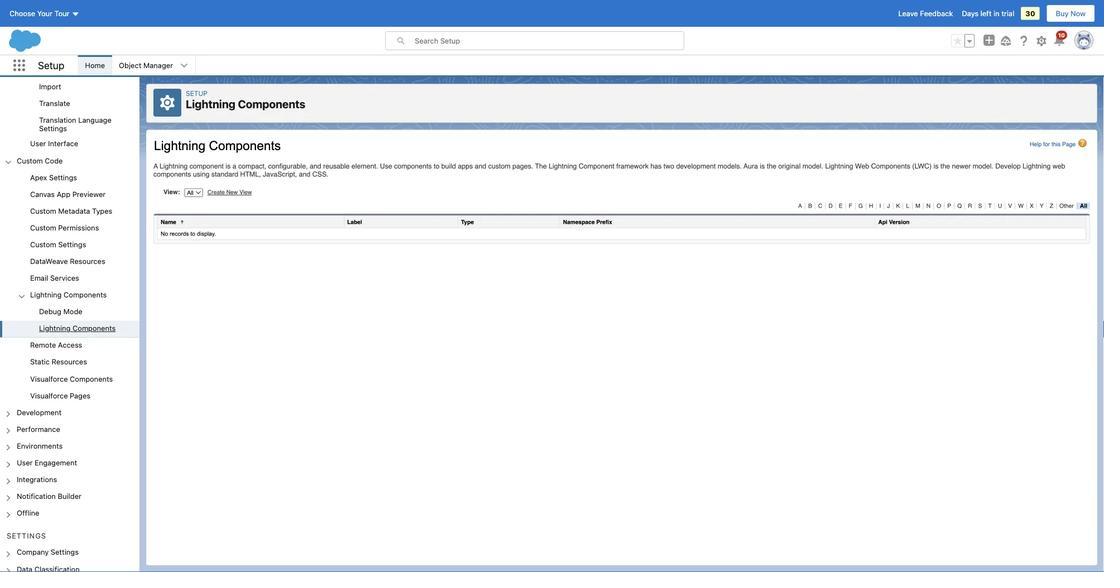 Task type: vqa. For each thing, say whether or not it's contained in the screenshot.
Custom corresponding to Custom Settings
yes



Task type: describe. For each thing, give the bounding box(es) containing it.
remote access link
[[30, 341, 82, 351]]

buy now button
[[1047, 4, 1096, 22]]

offline
[[17, 509, 39, 517]]

2 lightning components tree item from the top
[[0, 321, 140, 337]]

remote access
[[30, 341, 82, 349]]

user for user interface
[[30, 139, 46, 148]]

feedback
[[920, 9, 953, 18]]

access
[[58, 341, 82, 349]]

dataweave resources
[[30, 257, 105, 265]]

translate
[[39, 99, 70, 108]]

1 vertical spatial lightning
[[30, 290, 62, 299]]

debug mode
[[39, 307, 82, 316]]

user for user engagement
[[17, 458, 33, 467]]

setup for setup lightning components
[[186, 89, 208, 97]]

static resources link
[[30, 358, 87, 368]]

2 vertical spatial lightning
[[39, 324, 71, 332]]

your
[[37, 9, 52, 18]]

30
[[1026, 9, 1036, 18]]

10
[[1059, 32, 1066, 38]]

object
[[119, 61, 141, 69]]

user engagement link
[[17, 458, 77, 468]]

setup lightning components
[[186, 89, 306, 111]]

leave
[[899, 9, 918, 18]]

notification builder link
[[17, 492, 81, 502]]

custom permissions link
[[30, 223, 99, 233]]

code
[[45, 156, 63, 165]]

email services
[[30, 274, 79, 282]]

tour
[[54, 9, 69, 18]]

days
[[962, 9, 979, 18]]

1 vertical spatial lightning components
[[39, 324, 116, 332]]

canvas app previewer
[[30, 190, 106, 198]]

custom for custom permissions
[[30, 223, 56, 232]]

components for bottommost the lightning components 'link'
[[73, 324, 116, 332]]

custom code link
[[17, 156, 63, 166]]

custom code
[[17, 156, 63, 165]]

setup link
[[186, 89, 208, 97]]

remote
[[30, 341, 56, 349]]

translation
[[39, 116, 76, 124]]

Search Setup text field
[[415, 32, 684, 50]]

leave feedback
[[899, 9, 953, 18]]

notification builder
[[17, 492, 81, 500]]

company settings
[[17, 548, 79, 556]]

email services link
[[30, 274, 79, 284]]

apex
[[30, 173, 47, 181]]

components for the topmost the lightning components 'link'
[[64, 290, 107, 299]]

custom permissions
[[30, 223, 99, 232]]

choose your tour button
[[9, 4, 80, 22]]

home link
[[78, 55, 112, 75]]

translation language settings link
[[39, 116, 140, 133]]

apex settings
[[30, 173, 77, 181]]

object manager
[[119, 61, 173, 69]]

home
[[85, 61, 105, 69]]

static resources
[[30, 358, 87, 366]]

email
[[30, 274, 48, 282]]

10 button
[[1053, 31, 1068, 47]]

resources for dataweave resources
[[70, 257, 105, 265]]

language
[[78, 116, 112, 124]]

mode
[[63, 307, 82, 316]]

setup for setup
[[38, 59, 64, 71]]

performance link
[[17, 425, 60, 435]]

visualforce components
[[30, 374, 113, 383]]

apex settings link
[[30, 173, 77, 183]]

1 vertical spatial lightning components link
[[39, 324, 116, 334]]

environments link
[[17, 442, 63, 452]]

0 vertical spatial lightning components
[[30, 290, 107, 299]]

development link
[[17, 408, 61, 418]]

custom settings
[[30, 240, 86, 248]]

leave feedback link
[[899, 9, 953, 18]]

now
[[1071, 9, 1086, 18]]

user interface link
[[30, 139, 78, 149]]

custom for custom code
[[17, 156, 43, 165]]

custom metadata types link
[[30, 207, 112, 217]]

in
[[994, 9, 1000, 18]]

company settings link
[[17, 548, 79, 558]]

dataweave resources link
[[30, 257, 105, 267]]

translation language settings
[[39, 116, 112, 133]]

group containing apex settings
[[0, 170, 140, 405]]



Task type: locate. For each thing, give the bounding box(es) containing it.
resources for static resources
[[52, 358, 87, 366]]

1 lightning components tree item from the top
[[0, 287, 140, 337]]

0 vertical spatial resources
[[70, 257, 105, 265]]

visualforce pages link
[[30, 391, 90, 401]]

visualforce components link
[[30, 374, 113, 385]]

metadata
[[58, 207, 90, 215]]

custom settings link
[[30, 240, 86, 250]]

settings up company
[[7, 531, 46, 540]]

1 horizontal spatial setup
[[186, 89, 208, 97]]

lightning components link up access
[[39, 324, 116, 334]]

custom up apex
[[17, 156, 43, 165]]

offline link
[[17, 509, 39, 519]]

settings up dataweave resources
[[58, 240, 86, 248]]

choose
[[9, 9, 35, 18]]

dataweave
[[30, 257, 68, 265]]

resources up services
[[70, 257, 105, 265]]

environments
[[17, 442, 63, 450]]

manager
[[143, 61, 173, 69]]

1 visualforce from the top
[[30, 374, 68, 383]]

lightning inside setup lightning components
[[186, 97, 236, 111]]

settings inside translation language settings
[[39, 124, 67, 133]]

notification
[[17, 492, 56, 500]]

visualforce down static resources link
[[30, 374, 68, 383]]

choose your tour
[[9, 9, 69, 18]]

resources
[[70, 257, 105, 265], [52, 358, 87, 366]]

1 vertical spatial user
[[17, 458, 33, 467]]

custom up dataweave
[[30, 240, 56, 248]]

canvas app previewer link
[[30, 190, 106, 200]]

components for visualforce components link
[[70, 374, 113, 383]]

0 vertical spatial lightning components link
[[30, 290, 107, 301]]

export image
[[0, 62, 140, 79]]

integrations link
[[17, 475, 57, 485]]

previewer
[[72, 190, 106, 198]]

import
[[39, 82, 61, 91]]

services
[[50, 274, 79, 282]]

resources down access
[[52, 358, 87, 366]]

permissions
[[58, 223, 99, 232]]

user engagement
[[17, 458, 77, 467]]

settings up app
[[49, 173, 77, 181]]

setup
[[38, 59, 64, 71], [186, 89, 208, 97]]

user interface
[[30, 139, 78, 148]]

lightning components tree item
[[0, 287, 140, 337], [0, 321, 140, 337]]

0 vertical spatial setup
[[38, 59, 64, 71]]

lightning components down mode
[[39, 324, 116, 332]]

object manager link
[[112, 55, 180, 75]]

pages
[[70, 391, 90, 400]]

lightning components
[[30, 290, 107, 299], [39, 324, 116, 332]]

components inside setup lightning components
[[238, 97, 306, 111]]

user up integrations
[[17, 458, 33, 467]]

buy now
[[1056, 9, 1086, 18]]

custom
[[17, 156, 43, 165], [30, 207, 56, 215], [30, 223, 56, 232], [30, 240, 56, 248]]

custom up custom settings
[[30, 223, 56, 232]]

custom for custom metadata types
[[30, 207, 56, 215]]

1 vertical spatial visualforce
[[30, 391, 68, 400]]

visualforce pages
[[30, 391, 90, 400]]

types
[[92, 207, 112, 215]]

company
[[17, 548, 49, 556]]

lightning down setup link
[[186, 97, 236, 111]]

custom inside "link"
[[17, 156, 43, 165]]

user up custom code
[[30, 139, 46, 148]]

custom for custom settings
[[30, 240, 56, 248]]

debug mode link
[[39, 307, 82, 317]]

2 visualforce from the top
[[30, 391, 68, 400]]

lightning components down services
[[30, 290, 107, 299]]

builder
[[58, 492, 81, 500]]

lightning up remote access
[[39, 324, 71, 332]]

import link
[[39, 82, 61, 92]]

visualforce for visualforce pages
[[30, 391, 68, 400]]

engagement
[[35, 458, 77, 467]]

integrations
[[17, 475, 57, 484]]

settings
[[39, 124, 67, 133], [49, 173, 77, 181], [58, 240, 86, 248], [7, 531, 46, 540], [51, 548, 79, 556]]

settings for company
[[51, 548, 79, 556]]

translate link
[[39, 99, 70, 109]]

0 vertical spatial visualforce
[[30, 374, 68, 383]]

settings for custom
[[58, 240, 86, 248]]

canvas
[[30, 190, 55, 198]]

lightning up debug
[[30, 290, 62, 299]]

development
[[17, 408, 61, 416]]

lightning components link
[[30, 290, 107, 301], [39, 324, 116, 334]]

resources inside dataweave resources 'link'
[[70, 257, 105, 265]]

performance
[[17, 425, 60, 433]]

components
[[238, 97, 306, 111], [64, 290, 107, 299], [73, 324, 116, 332], [70, 374, 113, 383]]

visualforce for visualforce components
[[30, 374, 68, 383]]

resources inside static resources link
[[52, 358, 87, 366]]

setup inside setup lightning components
[[186, 89, 208, 97]]

user
[[30, 139, 46, 148], [17, 458, 33, 467]]

1 vertical spatial setup
[[186, 89, 208, 97]]

buy
[[1056, 9, 1069, 18]]

group
[[0, 0, 140, 153], [952, 34, 975, 47], [0, 62, 140, 136], [0, 170, 140, 405], [0, 304, 140, 337]]

lightning components link up mode
[[30, 290, 107, 301]]

interface
[[48, 139, 78, 148]]

settings up user interface on the top left
[[39, 124, 67, 133]]

visualforce
[[30, 374, 68, 383], [30, 391, 68, 400]]

custom down canvas at the left top of page
[[30, 207, 56, 215]]

left
[[981, 9, 992, 18]]

settings right company
[[51, 548, 79, 556]]

0 horizontal spatial setup
[[38, 59, 64, 71]]

custom code tree item
[[0, 153, 140, 405]]

debug
[[39, 307, 61, 316]]

trial
[[1002, 9, 1015, 18]]

lightning
[[186, 97, 236, 111], [30, 290, 62, 299], [39, 324, 71, 332]]

custom metadata types
[[30, 207, 112, 215]]

settings for apex
[[49, 173, 77, 181]]

group containing debug mode
[[0, 304, 140, 337]]

0 vertical spatial lightning
[[186, 97, 236, 111]]

0 vertical spatial user
[[30, 139, 46, 148]]

visualforce up development
[[30, 391, 68, 400]]

static
[[30, 358, 50, 366]]

1 vertical spatial resources
[[52, 358, 87, 366]]

app
[[57, 190, 70, 198]]



